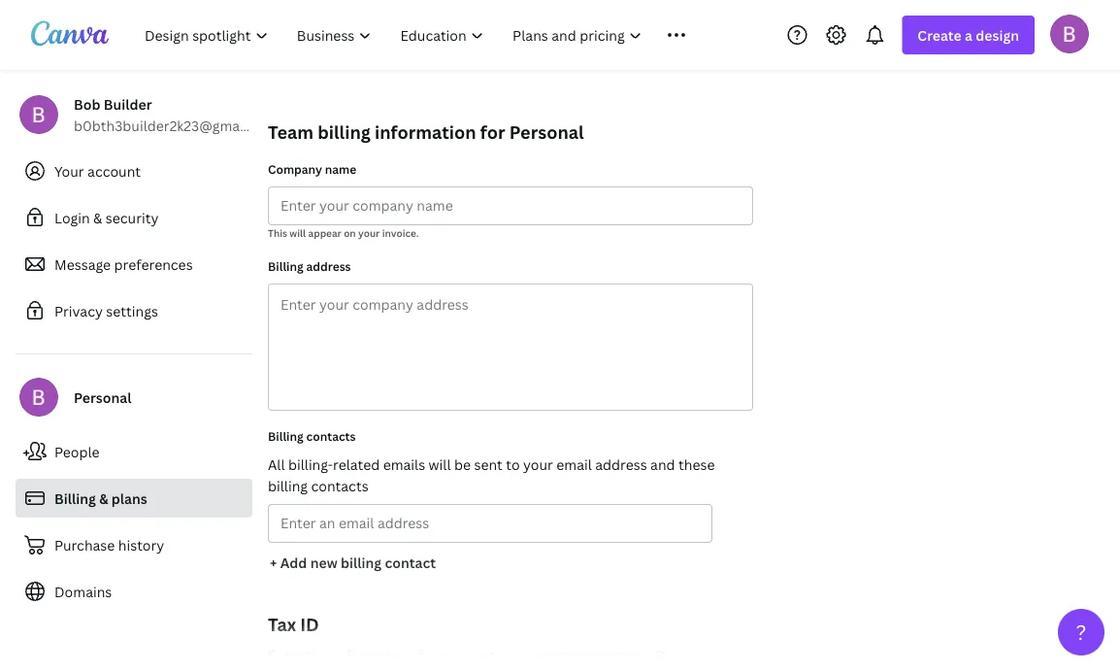 Task type: locate. For each thing, give the bounding box(es) containing it.
bob
[[74, 95, 100, 113]]

contacts up billing-
[[306, 428, 356, 444]]

personal
[[510, 120, 584, 144], [74, 388, 132, 406]]

information up 'countries'
[[335, 645, 412, 664]]

1 vertical spatial information
[[335, 645, 412, 664]]

are down "if"
[[405, 667, 426, 671]]

billing contacts
[[268, 428, 356, 444]]

a left the design
[[965, 26, 973, 44]]

are up shown.
[[455, 645, 476, 664]]

billing inside all billing-related emails will be sent to your email address and these billing contacts
[[268, 476, 308, 495]]

company name
[[268, 161, 357, 177]]

emails
[[383, 455, 426, 473]]

privacy settings
[[54, 302, 158, 320]]

your
[[358, 226, 380, 239], [523, 455, 553, 473]]

tax-
[[490, 645, 515, 664]]

0 vertical spatial billing
[[268, 258, 304, 274]]

0 vertical spatial &
[[93, 208, 102, 227]]

this
[[268, 226, 287, 239]]

billing inside "button"
[[341, 553, 382, 572]]

only
[[655, 645, 686, 664]]

address inside all billing-related emails will be sent to your email address and these billing contacts
[[596, 455, 647, 473]]

0 vertical spatial are
[[455, 645, 476, 664]]

billing down all on the bottom left
[[268, 476, 308, 495]]

a
[[965, 26, 973, 44], [479, 645, 487, 664]]

supported
[[268, 667, 337, 671]]

billing right new
[[341, 553, 382, 572]]

address down appear
[[306, 258, 351, 274]]

& right login
[[93, 208, 102, 227]]

information
[[375, 120, 476, 144], [335, 645, 412, 664]]

contacts down related on the left bottom of the page
[[311, 476, 369, 495]]

& inside billing & plans link
[[99, 489, 108, 507]]

on
[[344, 226, 356, 239]]

id
[[300, 612, 319, 636]]

your inside all billing-related emails will be sent to your email address and these billing contacts
[[523, 455, 553, 473]]

information left for
[[375, 120, 476, 144]]

0 horizontal spatial a
[[479, 645, 487, 664]]

your right on
[[358, 226, 380, 239]]

billing up all on the bottom left
[[268, 428, 304, 444]]

billing down 'this' on the left
[[268, 258, 304, 274]]

1 horizontal spatial your
[[523, 455, 553, 473]]

1 horizontal spatial are
[[455, 645, 476, 664]]

related
[[333, 455, 380, 473]]

billing
[[268, 258, 304, 274], [268, 428, 304, 444], [54, 489, 96, 507]]

purchase
[[54, 536, 115, 554]]

1 vertical spatial your
[[523, 455, 553, 473]]

message preferences
[[54, 255, 193, 273]]

information inside tax id enter this information if you are a tax-exempt organization. only supported countries are shown.
[[335, 645, 412, 664]]

privacy settings link
[[16, 291, 252, 330]]

2 vertical spatial billing
[[54, 489, 96, 507]]

for
[[481, 120, 506, 144]]

1 horizontal spatial a
[[965, 26, 973, 44]]

1 horizontal spatial address
[[596, 455, 647, 473]]

address
[[306, 258, 351, 274], [596, 455, 647, 473]]

billing for billing contacts
[[268, 428, 304, 444]]

Enter an email address text field
[[281, 505, 700, 542]]

message
[[54, 255, 111, 273]]

1 vertical spatial are
[[405, 667, 426, 671]]

add
[[280, 553, 307, 572]]

people link
[[16, 432, 252, 471]]

0 vertical spatial a
[[965, 26, 973, 44]]

0 horizontal spatial your
[[358, 226, 380, 239]]

this
[[307, 645, 331, 664]]

email
[[557, 455, 592, 473]]

1 vertical spatial address
[[596, 455, 647, 473]]

& for billing
[[99, 489, 108, 507]]

+ add new billing contact
[[270, 553, 436, 572]]

exempt
[[515, 645, 564, 664]]

2 vertical spatial billing
[[341, 553, 382, 572]]

are
[[455, 645, 476, 664], [405, 667, 426, 671]]

0 horizontal spatial will
[[290, 226, 306, 239]]

1 vertical spatial a
[[479, 645, 487, 664]]

your right to
[[523, 455, 553, 473]]

bob builder image
[[1051, 14, 1090, 53]]

& inside login & security link
[[93, 208, 102, 227]]

1 vertical spatial contacts
[[311, 476, 369, 495]]

top level navigation element
[[132, 16, 724, 54], [132, 16, 724, 54]]

contacts inside all billing-related emails will be sent to your email address and these billing contacts
[[311, 476, 369, 495]]

1 horizontal spatial will
[[429, 455, 451, 473]]

preferences
[[114, 255, 193, 273]]

&
[[93, 208, 102, 227], [99, 489, 108, 507]]

billing down people
[[54, 489, 96, 507]]

& for login
[[93, 208, 102, 227]]

0 horizontal spatial are
[[405, 667, 426, 671]]

0 vertical spatial address
[[306, 258, 351, 274]]

history
[[118, 536, 164, 554]]

1 vertical spatial will
[[429, 455, 451, 473]]

team
[[268, 120, 314, 144]]

billing up 'name'
[[318, 120, 371, 144]]

purchase history
[[54, 536, 164, 554]]

account
[[87, 162, 141, 180]]

a left the tax-
[[479, 645, 487, 664]]

contacts
[[306, 428, 356, 444], [311, 476, 369, 495]]

organization.
[[567, 645, 651, 664]]

1 vertical spatial billing
[[268, 476, 308, 495]]

design
[[976, 26, 1020, 44]]

& left plans
[[99, 489, 108, 507]]

0 vertical spatial your
[[358, 226, 380, 239]]

1 vertical spatial &
[[99, 489, 108, 507]]

your account link
[[16, 151, 252, 190]]

personal up people
[[74, 388, 132, 406]]

will right 'this' on the left
[[290, 226, 306, 239]]

will left be
[[429, 455, 451, 473]]

billing
[[318, 120, 371, 144], [268, 476, 308, 495], [341, 553, 382, 572]]

0 vertical spatial personal
[[510, 120, 584, 144]]

company
[[268, 161, 322, 177]]

address left and
[[596, 455, 647, 473]]

will
[[290, 226, 306, 239], [429, 455, 451, 473]]

message preferences link
[[16, 245, 252, 284]]

Enter your company address text field
[[269, 285, 753, 410]]

0 vertical spatial will
[[290, 226, 306, 239]]

personal right for
[[510, 120, 584, 144]]

0 horizontal spatial personal
[[74, 388, 132, 406]]

0 vertical spatial contacts
[[306, 428, 356, 444]]

1 vertical spatial billing
[[268, 428, 304, 444]]



Task type: vqa. For each thing, say whether or not it's contained in the screenshot.
name
yes



Task type: describe. For each thing, give the bounding box(es) containing it.
shown.
[[430, 667, 476, 671]]

contact
[[385, 553, 436, 572]]

enter
[[268, 645, 304, 664]]

settings
[[106, 302, 158, 320]]

all
[[268, 455, 285, 473]]

security
[[106, 208, 159, 227]]

sent
[[474, 455, 503, 473]]

? button
[[1059, 609, 1105, 656]]

billing & plans link
[[16, 479, 252, 518]]

a inside dropdown button
[[965, 26, 973, 44]]

plans
[[111, 489, 147, 507]]

builder
[[104, 95, 152, 113]]

your
[[54, 162, 84, 180]]

new
[[310, 553, 338, 572]]

will inside all billing-related emails will be sent to your email address and these billing contacts
[[429, 455, 451, 473]]

appear
[[308, 226, 342, 239]]

tax
[[268, 612, 296, 636]]

0 vertical spatial billing
[[318, 120, 371, 144]]

name
[[325, 161, 357, 177]]

all billing-related emails will be sent to your email address and these billing contacts
[[268, 455, 715, 495]]

this will appear on your invoice.
[[268, 226, 419, 239]]

if
[[415, 645, 424, 664]]

0 vertical spatial information
[[375, 120, 476, 144]]

team billing information for personal
[[268, 120, 584, 144]]

purchase history link
[[16, 525, 252, 564]]

billing address
[[268, 258, 351, 274]]

Enter your company name text field
[[281, 187, 741, 224]]

create a design button
[[903, 16, 1035, 54]]

1 horizontal spatial personal
[[510, 120, 584, 144]]

you
[[427, 645, 452, 664]]

login & security
[[54, 208, 159, 227]]

create a design
[[918, 26, 1020, 44]]

1 vertical spatial personal
[[74, 388, 132, 406]]

people
[[54, 442, 100, 461]]

countries
[[340, 667, 402, 671]]

privacy
[[54, 302, 103, 320]]

billing for billing & plans
[[54, 489, 96, 507]]

billing & plans
[[54, 489, 147, 507]]

domains
[[54, 582, 112, 601]]

login
[[54, 208, 90, 227]]

bob builder b0bth3builder2k23@gmail.com
[[74, 95, 280, 135]]

create
[[918, 26, 962, 44]]

invoice.
[[382, 226, 419, 239]]

+
[[270, 553, 277, 572]]

to
[[506, 455, 520, 473]]

these
[[679, 455, 715, 473]]

and
[[651, 455, 675, 473]]

0 horizontal spatial address
[[306, 258, 351, 274]]

b0bth3builder2k23@gmail.com
[[74, 116, 280, 135]]

your account
[[54, 162, 141, 180]]

tax id enter this information if you are a tax-exempt organization. only supported countries are shown.
[[268, 612, 686, 671]]

+ add new billing contact button
[[268, 543, 438, 582]]

login & security link
[[16, 198, 252, 237]]

a inside tax id enter this information if you are a tax-exempt organization. only supported countries are shown.
[[479, 645, 487, 664]]

be
[[454, 455, 471, 473]]

billing-
[[288, 455, 333, 473]]

domains link
[[16, 572, 252, 611]]

?
[[1077, 618, 1087, 646]]

billing for billing address
[[268, 258, 304, 274]]



